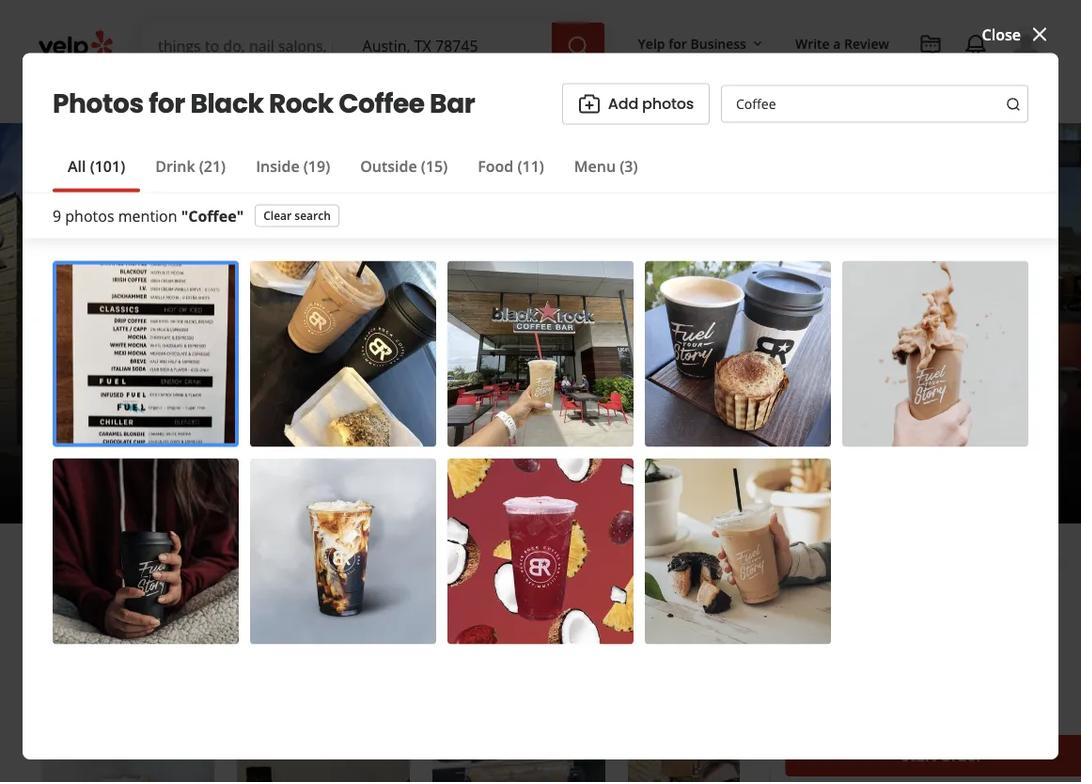 Task type: vqa. For each thing, say whether or not it's contained in the screenshot.
leftmost Diners
no



Task type: locate. For each thing, give the bounding box(es) containing it.
coffee
[[339, 85, 425, 122], [317, 321, 466, 384], [205, 433, 253, 453]]

coffee up reviews)
[[317, 321, 466, 384]]

1 vertical spatial photos
[[65, 206, 114, 226]]

services
[[329, 83, 379, 101], [467, 83, 517, 101]]

share
[[403, 571, 446, 592]]

"coffee"
[[181, 206, 244, 226]]

smoothies
[[400, 433, 479, 453]]

1 services from the left
[[329, 83, 379, 101]]

1 horizontal spatial see
[[863, 453, 890, 474]]

1 horizontal spatial for
[[669, 34, 687, 52]]

photos right 101
[[939, 453, 990, 474]]

0 horizontal spatial for
[[149, 85, 185, 122]]

9
[[53, 206, 61, 226]]

0 horizontal spatial a
[[125, 571, 135, 592]]

2 vertical spatial coffee
[[205, 433, 253, 453]]

drink (21)
[[155, 156, 226, 176]]

5:00
[[107, 464, 137, 484]]

all
[[894, 453, 911, 474]]

0 vertical spatial a
[[833, 34, 841, 52]]

& right bars
[[385, 433, 396, 453]]

0 horizontal spatial order
[[786, 577, 839, 604]]

open 5:00 am - 7:00 pm
[[60, 464, 234, 484]]

food
[[478, 156, 514, 176], [843, 577, 888, 604]]

1 vertical spatial black
[[60, 321, 187, 384]]

notifications image
[[965, 34, 987, 56]]

7:00
[[177, 464, 207, 484]]

24 chevron down v2 image inside the more link
[[610, 81, 633, 104]]

(21)
[[199, 156, 226, 176]]

(11)
[[518, 156, 544, 176]]

iced caramel blondie image
[[433, 754, 606, 782]]

(92
[[262, 391, 284, 411]]

0 horizontal spatial services
[[329, 83, 379, 101]]

tea
[[272, 433, 299, 453]]

None search field
[[143, 23, 608, 68]]

0 vertical spatial write
[[795, 34, 830, 52]]

0 horizontal spatial see
[[254, 466, 273, 482]]

0 vertical spatial add
[[608, 93, 639, 114]]

photos for add
[[642, 93, 694, 114]]

for up drink at the left top of page
[[149, 85, 185, 122]]

food up delivery
[[843, 577, 888, 604]]

delivery
[[801, 627, 860, 647]]

next image
[[1033, 308, 1055, 331]]

menu (3)
[[574, 156, 638, 176]]

add
[[608, 93, 639, 114], [256, 571, 286, 592]]

black rock coffee bar
[[60, 321, 554, 384]]

see inside "link"
[[254, 466, 273, 482]]

4.1 star rating image
[[60, 386, 226, 417]]

write
[[795, 34, 830, 52], [83, 571, 121, 592]]

0 horizontal spatial photos
[[65, 206, 114, 226]]

(3)
[[620, 156, 638, 176]]

1 vertical spatial order
[[940, 746, 982, 767]]

order up delivery
[[786, 577, 839, 604]]

a
[[833, 34, 841, 52], [125, 571, 135, 592]]

services for auto services
[[467, 83, 517, 101]]

(19)
[[304, 156, 330, 176]]

rock up 4.1
[[196, 321, 308, 384]]

1 horizontal spatial services
[[467, 83, 517, 101]]

coffee up pm
[[205, 433, 253, 453]]

iced mexican mocha image
[[628, 754, 801, 782]]

0 vertical spatial for
[[669, 34, 687, 52]]

see all 101 photos link
[[832, 441, 1021, 486]]

save button
[[470, 561, 569, 603]]

food (11)
[[478, 156, 544, 176]]

coffee up outside at top
[[339, 85, 425, 122]]

add right 24 add photo v2
[[608, 93, 639, 114]]

outside
[[360, 156, 417, 176]]

2 24 chevron down v2 image from the left
[[610, 81, 633, 104]]

add for add photos
[[608, 93, 639, 114]]

write inside user actions element
[[795, 34, 830, 52]]

review
[[845, 34, 890, 52]]

0 vertical spatial food
[[478, 156, 514, 176]]

2 horizontal spatial photos
[[939, 453, 990, 474]]

add inside add photo link
[[256, 571, 286, 592]]

24 chevron down v2 image
[[382, 81, 405, 104]]

24 chevron down v2 image for more
[[610, 81, 633, 104]]

tab list
[[53, 155, 653, 192]]

outside (15)
[[360, 156, 448, 176]]

1 vertical spatial coffee
[[317, 321, 466, 384]]

0 vertical spatial photos
[[642, 93, 694, 114]]

a for review
[[833, 34, 841, 52]]

24 chevron down v2 image right more in the right of the page
[[610, 81, 633, 104]]

for for business
[[669, 34, 687, 52]]

order
[[786, 577, 839, 604], [940, 746, 982, 767]]

0 vertical spatial coffee
[[339, 85, 425, 122]]

1 horizontal spatial add
[[608, 93, 639, 114]]

16 chevron down v2 image
[[750, 36, 765, 51]]

101
[[915, 453, 935, 474]]

24 chevron down v2 image right restaurants
[[235, 81, 258, 104]]

24 chevron down v2 image
[[235, 81, 258, 104], [610, 81, 633, 104]]

see left all at the bottom right of the page
[[863, 453, 890, 474]]

1 horizontal spatial food
[[843, 577, 888, 604]]

1 horizontal spatial &
[[385, 433, 396, 453]]

1 horizontal spatial order
[[940, 746, 982, 767]]

restaurants link
[[143, 68, 273, 122]]

1 horizontal spatial photos
[[642, 93, 694, 114]]

photos down yelp at the right of page
[[642, 93, 694, 114]]

restaurants
[[158, 83, 232, 101]]

1 vertical spatial for
[[149, 85, 185, 122]]

1 horizontal spatial a
[[833, 34, 841, 52]]

clear search button
[[255, 205, 339, 227]]

&
[[257, 433, 269, 453], [385, 433, 396, 453]]

see left hours
[[254, 466, 273, 482]]

for right yelp at the right of page
[[669, 34, 687, 52]]

1 vertical spatial food
[[843, 577, 888, 604]]

add inside add photos link
[[608, 93, 639, 114]]

black up (21)
[[190, 85, 264, 122]]

1 vertical spatial add
[[256, 571, 286, 592]]

write right 24 star v2 icon
[[83, 571, 121, 592]]

rock up inside (19)
[[269, 85, 333, 122]]

photos right 9
[[65, 206, 114, 226]]

0 horizontal spatial black
[[60, 321, 187, 384]]

share button
[[357, 561, 462, 603]]

write a review link
[[38, 561, 202, 603]]

2 services from the left
[[467, 83, 517, 101]]

1 horizontal spatial write
[[795, 34, 830, 52]]

1 vertical spatial bar
[[476, 321, 554, 384]]

1 horizontal spatial 24 chevron down v2 image
[[610, 81, 633, 104]]

24 chevron down v2 image inside restaurants link
[[235, 81, 258, 104]]

write a review
[[83, 571, 187, 592]]

write a review link
[[788, 26, 897, 60]]

0 vertical spatial black
[[190, 85, 264, 122]]

order right start
[[940, 746, 982, 767]]

all (101)
[[68, 156, 125, 176]]

user actions element
[[623, 24, 1070, 139]]

see for see all 101 photos
[[863, 453, 890, 474]]

rock
[[269, 85, 333, 122], [196, 321, 308, 384]]

0 horizontal spatial write
[[83, 571, 121, 592]]

for inside button
[[669, 34, 687, 52]]

see hours
[[254, 466, 308, 482]]

& left the tea
[[257, 433, 269, 453]]

0 horizontal spatial add
[[256, 571, 286, 592]]

photos
[[642, 93, 694, 114], [65, 206, 114, 226], [939, 453, 990, 474]]

black
[[190, 85, 264, 122], [60, 321, 187, 384]]

1 vertical spatial a
[[125, 571, 135, 592]]

auto services link
[[420, 68, 559, 122]]

add right '24 camera v2' icon in the left bottom of the page
[[256, 571, 286, 592]]

1 vertical spatial write
[[83, 571, 121, 592]]

,
[[299, 433, 303, 453]]

services right auto
[[467, 83, 517, 101]]

photo
[[290, 571, 334, 592]]

black up 4.1 star rating image
[[60, 321, 187, 384]]

bar
[[430, 85, 475, 122], [476, 321, 554, 384]]

0 horizontal spatial 24 chevron down v2 image
[[235, 81, 258, 104]]

24 chevron down v2 image for restaurants
[[235, 81, 258, 104]]

start order button
[[786, 735, 1081, 777]]

services left 24 chevron down v2 image
[[329, 83, 379, 101]]

1 24 chevron down v2 image from the left
[[235, 81, 258, 104]]

write left review
[[795, 34, 830, 52]]

bars
[[347, 433, 381, 453]]

24 share v2 image
[[373, 571, 396, 593]]

0 horizontal spatial food
[[478, 156, 514, 176]]

1 & from the left
[[257, 433, 269, 453]]

food left (11)
[[478, 156, 514, 176]]

0 horizontal spatial &
[[257, 433, 269, 453]]



Task type: describe. For each thing, give the bounding box(es) containing it.
business categories element
[[143, 68, 1044, 122]]

Search photos text field
[[721, 85, 1029, 123]]

24 add photo v2 image
[[578, 93, 601, 115]]

2 & from the left
[[385, 433, 396, 453]]

0 vertical spatial rock
[[269, 85, 333, 122]]

claimed
[[79, 433, 138, 453]]

for for black
[[149, 85, 185, 122]]

photos for 9
[[65, 206, 114, 226]]

search image
[[1006, 97, 1021, 112]]

more
[[574, 83, 606, 101]]

mention
[[118, 206, 177, 226]]

write a review
[[795, 34, 890, 52]]

see all 101 photos
[[863, 453, 990, 474]]

photos
[[53, 85, 144, 122]]

auto services
[[435, 83, 517, 101]]

all
[[68, 156, 86, 176]]

add photo link
[[210, 561, 350, 603]]

home services link
[[273, 68, 420, 122]]

order food
[[786, 577, 888, 604]]

menu
[[574, 156, 616, 176]]

4.1
[[237, 391, 258, 411]]

4.1 (92 reviews)
[[237, 391, 349, 411]]

coffee & tea link
[[205, 433, 299, 453]]

photo of black rock coffee bar - austin, tx, us. no particular reason for this shot, i just liked it. image
[[477, 123, 877, 524]]

business
[[691, 34, 747, 52]]

24 star v2 image
[[53, 571, 75, 593]]

cold brew image
[[41, 754, 214, 782]]

close button
[[982, 23, 1051, 46]]

auto
[[435, 83, 464, 101]]

yelp
[[638, 34, 665, 52]]

am
[[141, 464, 165, 484]]

yelp for business
[[638, 34, 747, 52]]

16 claim filled v2 image
[[60, 435, 75, 451]]

juice bars & smoothies link
[[307, 433, 479, 453]]

0 vertical spatial order
[[786, 577, 839, 604]]

home
[[288, 83, 325, 101]]

photo of black rock coffee bar - austin, tx, us. outside seating image
[[877, 123, 1081, 524]]

$$
[[163, 433, 180, 453]]

inside (19)
[[256, 156, 330, 176]]

food inside tab list
[[478, 156, 514, 176]]

start
[[901, 746, 936, 767]]

inside
[[256, 156, 300, 176]]

(92 reviews) link
[[262, 391, 349, 411]]

menu element
[[8, 633, 805, 782]]

write for write a review
[[795, 34, 830, 52]]

photo of black rock coffee bar - austin, tx, us. well shoot, when did they build this place. live & hopping on a tuesday morning at 10. image
[[0, 123, 176, 524]]

hours
[[276, 466, 308, 482]]

clear
[[264, 208, 292, 223]]

search
[[295, 208, 331, 223]]

24 camera v2 image
[[226, 571, 248, 593]]

open
[[60, 464, 100, 484]]

1 horizontal spatial black
[[190, 85, 264, 122]]

2 vertical spatial photos
[[939, 453, 990, 474]]

start order
[[901, 746, 982, 767]]

search image
[[567, 35, 590, 57]]

(15)
[[421, 156, 448, 176]]

juice
[[307, 433, 343, 453]]

clear search
[[264, 208, 331, 223]]

pm
[[211, 464, 234, 484]]

photos for black rock coffee bar
[[53, 85, 475, 122]]

more link
[[559, 68, 648, 122]]

add photo
[[256, 571, 334, 592]]

add for add photo
[[256, 571, 286, 592]]

a for review
[[125, 571, 135, 592]]

tab list containing all (101)
[[53, 155, 653, 192]]

review
[[139, 571, 187, 592]]

reviews)
[[288, 391, 349, 411]]

close
[[982, 24, 1021, 44]]

hot chocolate image
[[237, 754, 410, 782]]

1 vertical spatial rock
[[196, 321, 308, 384]]

add photos link
[[562, 83, 710, 125]]

photo of black rock coffee bar - austin, tx, us. obligatory focus art. image
[[176, 123, 477, 524]]

write for write a review
[[83, 571, 121, 592]]

drink
[[155, 156, 195, 176]]

-
[[169, 464, 174, 484]]

projects image
[[920, 34, 942, 56]]

services for home services
[[329, 83, 379, 101]]

(101)
[[90, 156, 125, 176]]

save
[[516, 571, 553, 592]]

24 close v2 image
[[1029, 23, 1051, 46]]

9 photos mention "coffee"
[[53, 206, 244, 226]]

yelp for business button
[[631, 26, 773, 60]]

home services
[[288, 83, 379, 101]]

add photos
[[608, 93, 694, 114]]

see for see hours
[[254, 466, 273, 482]]

see hours link
[[246, 464, 316, 486]]

coffee & tea , juice bars & smoothies
[[205, 433, 479, 453]]

0 vertical spatial bar
[[430, 85, 475, 122]]

order inside button
[[940, 746, 982, 767]]

24 save outline v2 image
[[486, 571, 509, 593]]

previous image
[[26, 308, 49, 331]]



